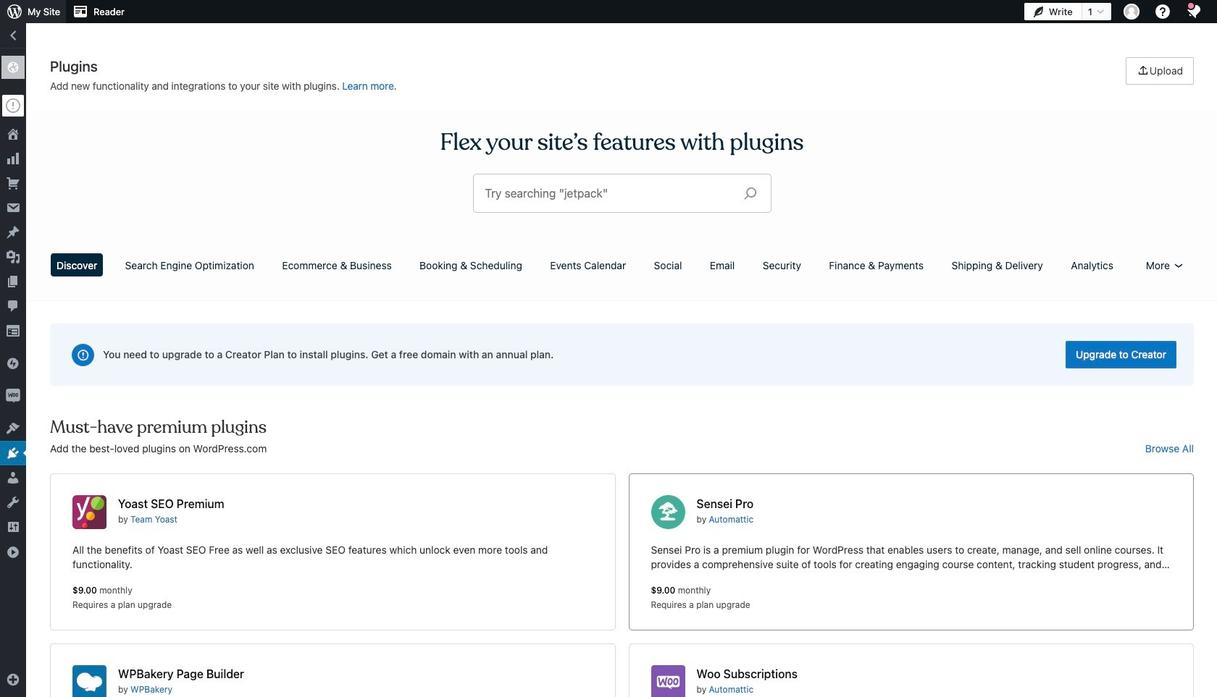 Task type: vqa. For each thing, say whether or not it's contained in the screenshot.
plugin icon
yes



Task type: locate. For each thing, give the bounding box(es) containing it.
None search field
[[473, 175, 770, 212]]

2 img image from the top
[[6, 389, 20, 403]]

list item
[[1210, 149, 1217, 244], [1210, 311, 1217, 365]]

main content
[[45, 57, 1199, 698]]

1 vertical spatial list item
[[1210, 311, 1217, 365]]

1 vertical spatial img image
[[6, 389, 20, 403]]

0 vertical spatial list item
[[1210, 149, 1217, 244]]

plugin icon image
[[72, 495, 106, 530], [651, 495, 685, 530], [72, 666, 106, 698], [651, 666, 685, 698]]

img image
[[6, 356, 20, 371], [6, 389, 20, 403]]

Search search field
[[485, 175, 732, 212]]

0 vertical spatial img image
[[6, 356, 20, 371]]

2 list item from the top
[[1210, 311, 1217, 365]]



Task type: describe. For each thing, give the bounding box(es) containing it.
1 list item from the top
[[1210, 149, 1217, 244]]

help image
[[1154, 3, 1171, 20]]

1 img image from the top
[[6, 356, 20, 371]]

my profile image
[[1124, 4, 1139, 20]]

manage your notifications image
[[1185, 3, 1203, 20]]

open search image
[[732, 183, 768, 204]]



